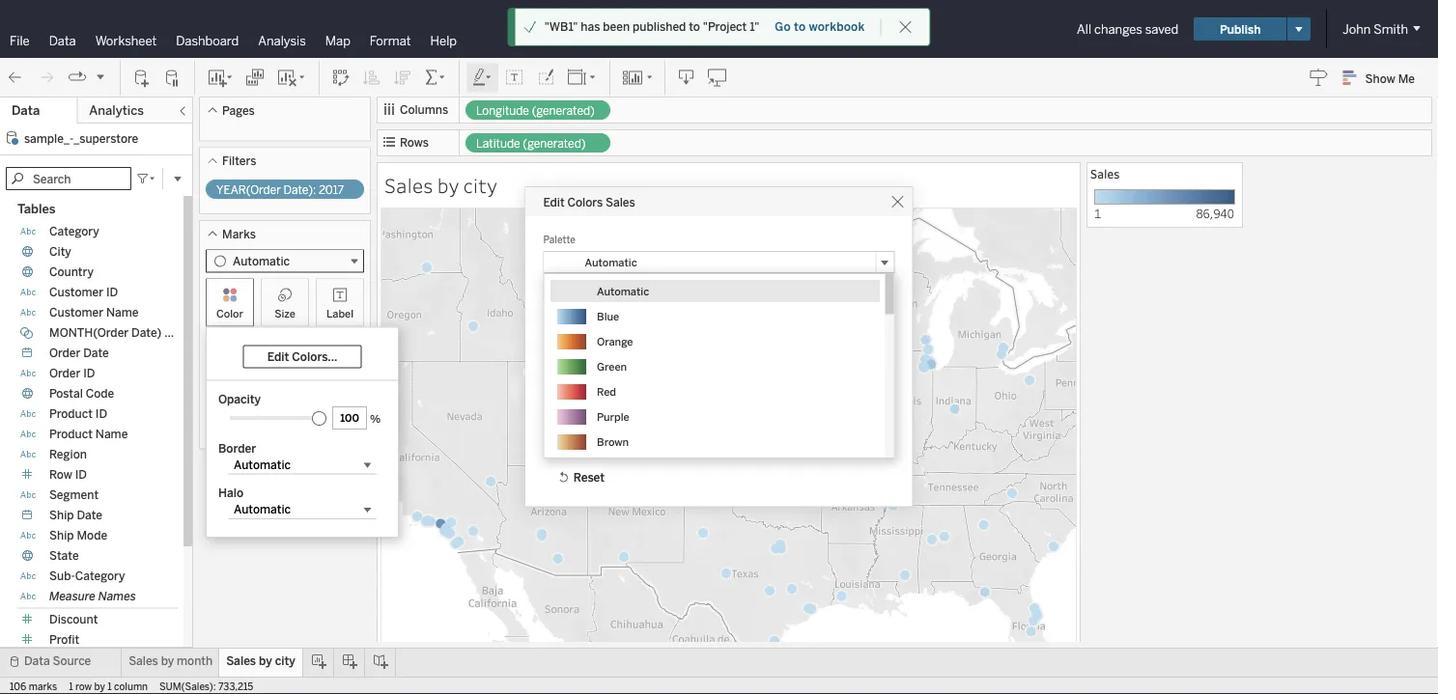 Task type: describe. For each thing, give the bounding box(es) containing it.
sales inside dialog
[[606, 195, 635, 209]]

2 vertical spatial data
[[24, 654, 50, 668]]

names
[[98, 590, 136, 604]]

map
[[325, 33, 351, 48]]

colors
[[568, 195, 603, 209]]

sample_-_superstore
[[24, 131, 138, 145]]

totals
[[617, 398, 648, 412]]

me
[[1398, 71, 1415, 85]]

worksheet
[[95, 33, 157, 48]]

smith
[[1374, 21, 1408, 37]]

name for customer name
[[106, 306, 139, 320]]

sum(sales):
[[159, 681, 216, 693]]

include
[[574, 398, 614, 412]]

(generated) for latitude (generated)
[[523, 137, 586, 151]]

postal
[[49, 387, 83, 401]]

edit for edit colors sales
[[543, 195, 565, 209]]

publish
[[1220, 22, 1261, 36]]

help
[[430, 33, 457, 48]]

clear sheet image
[[276, 68, 307, 87]]

latitude
[[476, 137, 520, 151]]

duplicate image
[[245, 68, 265, 87]]

order date
[[49, 346, 109, 360]]

id for row id
[[75, 468, 87, 482]]

mode
[[77, 529, 107, 543]]

green
[[596, 361, 627, 374]]

full
[[598, 376, 615, 390]]

brown
[[596, 436, 628, 449]]

analytics
[[89, 103, 144, 118]]

order for order id
[[49, 367, 81, 381]]

orange
[[596, 336, 633, 349]]

product for product name
[[49, 427, 93, 441]]

has
[[581, 20, 600, 34]]

use
[[574, 376, 595, 390]]

longitude
[[476, 104, 529, 118]]

dashboard
[[176, 33, 239, 48]]

id for order id
[[83, 367, 95, 381]]

publish button
[[1194, 17, 1287, 41]]

edit colors...
[[267, 350, 337, 364]]

year(order
[[216, 183, 281, 197]]

marks
[[222, 227, 256, 241]]

latitude (generated)
[[476, 137, 586, 151]]

id for customer id
[[106, 285, 118, 299]]

product id
[[49, 407, 107, 421]]

row
[[75, 681, 92, 693]]

1 row by 1 column
[[69, 681, 148, 693]]

sum(sales)
[[241, 396, 305, 410]]

country
[[49, 265, 94, 279]]

tooltip
[[268, 361, 302, 374]]

reverse
[[574, 354, 617, 368]]

pages
[[222, 103, 255, 117]]

purple
[[596, 411, 629, 424]]

sub-
[[49, 569, 75, 583]]

list box inside edit colors sales dialog
[[550, 274, 894, 479]]

stepped
[[574, 332, 620, 346]]

106
[[10, 681, 26, 693]]

data guide image
[[1309, 68, 1329, 87]]

id for product id
[[95, 407, 107, 421]]

1 horizontal spatial city
[[241, 418, 263, 432]]

go to workbook
[[775, 20, 865, 34]]

1 horizontal spatial city
[[463, 172, 497, 199]]

palette
[[543, 234, 576, 245]]

go to workbook link
[[774, 19, 866, 35]]

1 vertical spatial category
[[75, 569, 125, 583]]

ship mode
[[49, 529, 107, 543]]

"wb1" has been published to "project 1" alert
[[544, 18, 760, 36]]

format workbook image
[[536, 68, 555, 87]]

new data source image
[[132, 68, 152, 87]]

106 marks
[[10, 681, 57, 693]]

sort descending image
[[393, 68, 412, 87]]

john
[[1343, 21, 1371, 37]]

sum(sales): 733,215
[[159, 681, 253, 693]]

customer id
[[49, 285, 118, 299]]

colors...
[[292, 350, 337, 364]]

by right row
[[94, 681, 105, 693]]

to inside alert
[[689, 20, 700, 34]]

0 vertical spatial color
[[623, 332, 651, 346]]

"project
[[703, 20, 747, 34]]

highlight image
[[471, 68, 494, 87]]

sort ascending image
[[362, 68, 382, 87]]

measure names
[[49, 590, 136, 604]]

halo
[[218, 486, 244, 500]]

saved
[[1145, 21, 1179, 37]]

stepped color
[[574, 332, 651, 346]]

segment
[[49, 488, 99, 502]]

collapse image
[[177, 105, 188, 117]]

been
[[603, 20, 630, 34]]

0 horizontal spatial sales by city
[[226, 654, 295, 668]]

wb1
[[740, 20, 772, 38]]

reverse use full color range include totals
[[574, 354, 679, 412]]

gray
[[596, 461, 620, 474]]

detail
[[215, 361, 244, 374]]

edit colors sales
[[543, 195, 635, 209]]

filters
[[222, 154, 256, 168]]

draft
[[697, 22, 724, 36]]

column
[[114, 681, 148, 693]]

0 vertical spatial city
[[49, 245, 71, 259]]

show me
[[1366, 71, 1415, 85]]

color inside reverse use full color range include totals
[[618, 376, 645, 390]]

none field inside edit colors sales dialog
[[543, 251, 895, 479]]

1 inside edit colors sales dialog
[[543, 310, 548, 322]]

published
[[633, 20, 686, 34]]



Task type: locate. For each thing, give the bounding box(es) containing it.
date for order date
[[83, 346, 109, 360]]

None field
[[543, 251, 895, 479]]

by right month
[[259, 654, 272, 668]]

workbook
[[809, 20, 865, 34]]

redo image
[[37, 68, 56, 87]]

product for product id
[[49, 407, 93, 421]]

1 vertical spatial color
[[618, 376, 645, 390]]

(generated)
[[532, 104, 595, 118], [523, 137, 586, 151]]

2 ship from the top
[[49, 529, 74, 543]]

order
[[49, 346, 81, 360], [49, 367, 81, 381]]

1 vertical spatial sales by city
[[226, 654, 295, 668]]

id
[[106, 285, 118, 299], [83, 367, 95, 381], [95, 407, 107, 421], [75, 468, 87, 482]]

1 vertical spatial ship
[[49, 529, 74, 543]]

none field containing automatic
[[543, 251, 895, 479]]

1 vertical spatial city
[[241, 418, 263, 432]]

(generated) down longitude (generated)
[[523, 137, 586, 151]]

category up country
[[49, 225, 99, 239]]

0 vertical spatial sales by city
[[384, 172, 497, 199]]

0 vertical spatial edit
[[543, 195, 565, 209]]

0 vertical spatial city
[[463, 172, 497, 199]]

analysis
[[258, 33, 306, 48]]

customer for customer id
[[49, 285, 103, 299]]

2 customer from the top
[[49, 306, 103, 320]]

customer down country
[[49, 285, 103, 299]]

code
[[86, 387, 114, 401]]

undo image
[[6, 68, 25, 87]]

pause auto updates image
[[163, 68, 183, 87]]

map element
[[381, 208, 1076, 695]]

name down product id at the left bottom of the page
[[95, 427, 128, 441]]

1 vertical spatial customer
[[49, 306, 103, 320]]

1 vertical spatial name
[[95, 427, 128, 441]]

1 horizontal spatial replay animation image
[[95, 71, 106, 82]]

2 to from the left
[[794, 20, 806, 34]]

product name
[[49, 427, 128, 441]]

automatic inside button
[[585, 256, 637, 270]]

sample_-
[[24, 131, 74, 145]]

1 order from the top
[[49, 346, 81, 360]]

city up border
[[241, 418, 263, 432]]

totals image
[[424, 68, 447, 87]]

replay animation image up analytics
[[95, 71, 106, 82]]

city right month
[[275, 654, 295, 668]]

label
[[326, 307, 354, 320]]

date):
[[284, 183, 316, 197]]

(generated) down format workbook image
[[532, 104, 595, 118]]

automatic button
[[543, 251, 895, 274]]

year(order date): 2017
[[216, 183, 344, 197]]

order id
[[49, 367, 95, 381]]

date
[[83, 346, 109, 360], [77, 509, 102, 523]]

file
[[10, 33, 30, 48]]

data
[[49, 33, 76, 48], [12, 103, 40, 118], [24, 654, 50, 668]]

sub-category
[[49, 569, 125, 583]]

data down undo icon
[[12, 103, 40, 118]]

1
[[1094, 205, 1101, 221], [543, 310, 548, 322], [69, 681, 73, 693], [107, 681, 112, 693]]

ship for ship date
[[49, 509, 74, 523]]

month
[[177, 654, 213, 668]]

ship date
[[49, 509, 102, 523]]

range
[[648, 376, 679, 390]]

1 customer from the top
[[49, 285, 103, 299]]

category up measure names
[[75, 569, 125, 583]]

86,940
[[1196, 205, 1235, 221]]

name for product name
[[95, 427, 128, 441]]

success image
[[523, 20, 537, 34]]

1 vertical spatial product
[[49, 427, 93, 441]]

by
[[437, 172, 459, 199], [161, 654, 174, 668], [259, 654, 272, 668], [94, 681, 105, 693]]

0 horizontal spatial city
[[275, 654, 295, 668]]

product down postal
[[49, 407, 93, 421]]

edit colors... button
[[243, 345, 362, 369]]

to
[[689, 20, 700, 34], [794, 20, 806, 34]]

download image
[[677, 68, 696, 87]]

None range field
[[230, 409, 326, 420]]

order up the order id
[[49, 346, 81, 360]]

%
[[370, 412, 381, 426]]

edit left colors
[[543, 195, 565, 209]]

longitude (generated)
[[476, 104, 595, 118]]

1"
[[750, 20, 760, 34]]

Search text field
[[6, 167, 131, 190]]

sales by city up the 733,215
[[226, 654, 295, 668]]

1 horizontal spatial sales by city
[[384, 172, 497, 199]]

0 vertical spatial ship
[[49, 509, 74, 523]]

name
[[106, 306, 139, 320], [95, 427, 128, 441]]

name up month(order date) set
[[106, 306, 139, 320]]

edit inside "button"
[[267, 350, 289, 364]]

0 horizontal spatial city
[[49, 245, 71, 259]]

product up region
[[49, 427, 93, 441]]

city down latitude
[[463, 172, 497, 199]]

id down code
[[95, 407, 107, 421]]

0 vertical spatial name
[[106, 306, 139, 320]]

list box
[[550, 274, 894, 479]]

_superstore
[[74, 131, 138, 145]]

marks
[[29, 681, 57, 693]]

month(order date) set
[[49, 326, 183, 340]]

border
[[218, 441, 256, 455]]

set
[[164, 326, 183, 340]]

show
[[1366, 71, 1396, 85]]

opacity
[[218, 393, 261, 407]]

row id
[[49, 468, 87, 482]]

sales
[[1091, 166, 1120, 182], [384, 172, 433, 199], [606, 195, 635, 209], [129, 654, 158, 668], [226, 654, 256, 668]]

by down columns
[[437, 172, 459, 199]]

0 vertical spatial data
[[49, 33, 76, 48]]

marks. press enter to open the view data window.. use arrow keys to navigate data visualization elements. image
[[381, 208, 1077, 695]]

date for ship date
[[77, 509, 102, 523]]

edit colors sales dialog
[[526, 187, 912, 507]]

ship down segment on the left of the page
[[49, 509, 74, 523]]

0 vertical spatial category
[[49, 225, 99, 239]]

show mark labels image
[[505, 68, 525, 87]]

ship for ship mode
[[49, 529, 74, 543]]

date down the month(order
[[83, 346, 109, 360]]

ship up 'state'
[[49, 529, 74, 543]]

0 horizontal spatial edit
[[267, 350, 289, 364]]

blue
[[596, 311, 619, 324]]

automatic inside list box
[[596, 285, 649, 298]]

order up postal
[[49, 367, 81, 381]]

1 vertical spatial order
[[49, 367, 81, 381]]

"wb1" has been published to "project 1"
[[544, 20, 760, 34]]

color up green
[[623, 332, 651, 346]]

None text field
[[657, 327, 703, 351], [332, 407, 367, 430], [657, 327, 703, 351], [332, 407, 367, 430]]

1 vertical spatial data
[[12, 103, 40, 118]]

color
[[216, 307, 243, 320]]

fit image
[[567, 68, 598, 87]]

edit inside dialog
[[543, 195, 565, 209]]

swap rows and columns image
[[331, 68, 351, 87]]

0 vertical spatial order
[[49, 346, 81, 360]]

customer for customer name
[[49, 306, 103, 320]]

customer down customer id
[[49, 306, 103, 320]]

state
[[49, 549, 79, 563]]

2 order from the top
[[49, 367, 81, 381]]

to right go
[[794, 20, 806, 34]]

edit
[[543, 195, 565, 209], [267, 350, 289, 364]]

open and edit this workbook in tableau desktop image
[[708, 68, 727, 87]]

go
[[775, 20, 791, 34]]

1 ship from the top
[[49, 509, 74, 523]]

ship
[[49, 509, 74, 523], [49, 529, 74, 543]]

size
[[274, 307, 295, 320]]

new worksheet image
[[207, 68, 234, 87]]

0 vertical spatial (generated)
[[532, 104, 595, 118]]

1 vertical spatial date
[[77, 509, 102, 523]]

"wb1"
[[544, 20, 578, 34]]

columns
[[400, 103, 448, 117]]

source
[[53, 654, 91, 668]]

0 horizontal spatial to
[[689, 20, 700, 34]]

format
[[370, 33, 411, 48]]

0 vertical spatial product
[[49, 407, 93, 421]]

id right row
[[75, 468, 87, 482]]

measure
[[49, 590, 95, 604]]

0 vertical spatial customer
[[49, 285, 103, 299]]

to left "project
[[689, 20, 700, 34]]

1 to from the left
[[689, 20, 700, 34]]

1 vertical spatial city
[[275, 654, 295, 668]]

by left month
[[161, 654, 174, 668]]

color
[[623, 332, 651, 346], [618, 376, 645, 390]]

1 vertical spatial (generated)
[[523, 137, 586, 151]]

data source
[[24, 654, 91, 668]]

show me button
[[1335, 63, 1433, 93]]

data up redo image
[[49, 33, 76, 48]]

replay animation image
[[68, 68, 87, 87], [95, 71, 106, 82]]

id up customer name
[[106, 285, 118, 299]]

city up country
[[49, 245, 71, 259]]

(generated) for longitude (generated)
[[532, 104, 595, 118]]

sales by city down rows
[[384, 172, 497, 199]]

color up totals
[[618, 376, 645, 390]]

replay animation image right redo image
[[68, 68, 87, 87]]

show/hide cards image
[[622, 68, 653, 87]]

1 vertical spatial edit
[[267, 350, 289, 364]]

sales by month
[[129, 654, 213, 668]]

changes
[[1094, 21, 1143, 37]]

all changes saved
[[1077, 21, 1179, 37]]

733,215
[[218, 681, 253, 693]]

month(order
[[49, 326, 129, 340]]

2017
[[319, 183, 344, 197]]

discount
[[49, 613, 98, 627]]

profit
[[49, 633, 79, 647]]

region
[[49, 448, 87, 462]]

date up 'mode'
[[77, 509, 102, 523]]

tables
[[17, 201, 55, 217]]

1 horizontal spatial to
[[794, 20, 806, 34]]

edit left colors...
[[267, 350, 289, 364]]

1 horizontal spatial edit
[[543, 195, 565, 209]]

id up postal code
[[83, 367, 95, 381]]

1 product from the top
[[49, 407, 93, 421]]

2 product from the top
[[49, 427, 93, 441]]

0 vertical spatial date
[[83, 346, 109, 360]]

edit for edit colors...
[[267, 350, 289, 364]]

order for order date
[[49, 346, 81, 360]]

red
[[596, 386, 616, 399]]

list box containing automatic
[[550, 274, 894, 479]]

data up 106 marks
[[24, 654, 50, 668]]

0 horizontal spatial replay animation image
[[68, 68, 87, 87]]



Task type: vqa. For each thing, say whether or not it's contained in the screenshot.
totals
yes



